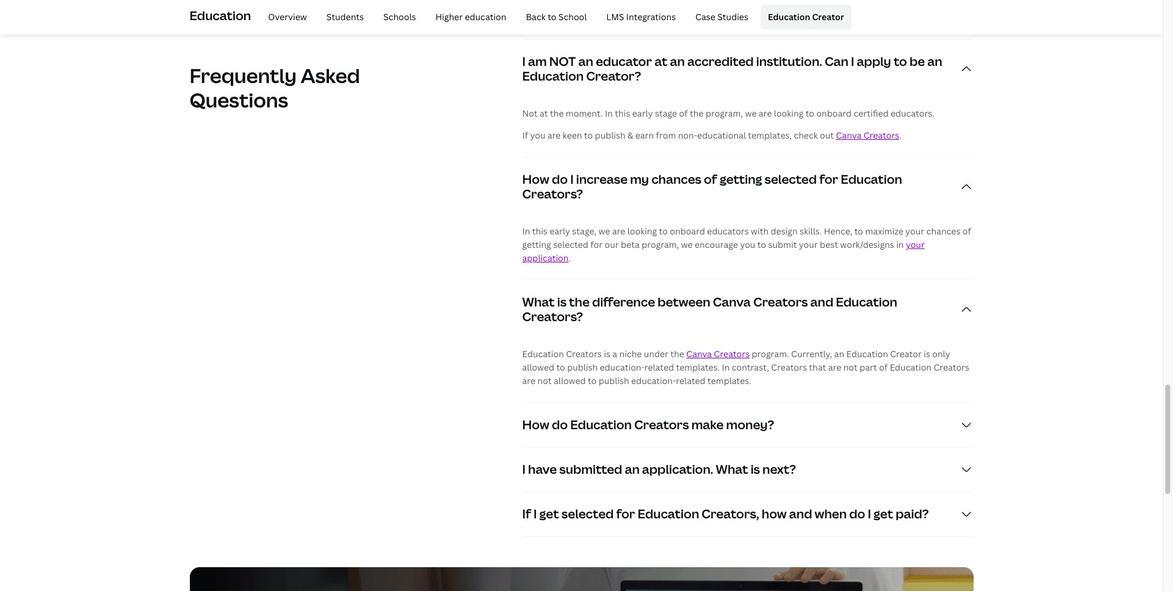 Task type: describe. For each thing, give the bounding box(es) containing it.
integrations
[[626, 11, 676, 22]]

higher education
[[436, 11, 507, 22]]

in inside in this early stage, we are looking to onboard educators with design skills. hence, to maximize your chances of getting selected for our beta program, we encourage you to submit your best work/designs in
[[522, 226, 530, 237]]

creator? inside i am not an educator at an accredited institution. can i apply to be an education creator?
[[586, 68, 641, 84]]

0 vertical spatial you
[[530, 130, 546, 141]]

&
[[628, 130, 633, 141]]

2 horizontal spatial canva
[[836, 130, 862, 141]]

hence,
[[824, 226, 853, 237]]

i down have
[[534, 506, 537, 522]]

what is the difference between canva creators and education creators?
[[522, 294, 898, 325]]

lms
[[607, 11, 624, 22]]

and inside what is the difference between canva creators and education creators?
[[811, 294, 834, 310]]

part
[[860, 362, 877, 373]]

beta
[[621, 239, 640, 251]]

program.
[[752, 348, 789, 360]]

2 horizontal spatial we
[[745, 108, 757, 119]]

an up "educators."
[[928, 53, 943, 70]]

to inside menu bar
[[548, 11, 557, 22]]

case studies
[[696, 11, 749, 22]]

program, inside in this early stage, we are looking to onboard educators with design skills. hence, to maximize your chances of getting selected for our beta program, we encourage you to submit your best work/designs in
[[642, 239, 679, 251]]

you inside in this early stage, we are looking to onboard educators with design skills. hence, to maximize your chances of getting selected for our beta program, we encourage you to submit your best work/designs in
[[740, 239, 756, 251]]

of inside how do i increase my chances of getting selected for education creators?
[[704, 171, 717, 188]]

under
[[644, 348, 669, 360]]

1 vertical spatial allowed
[[554, 375, 586, 387]]

your down skills.
[[799, 239, 818, 251]]

overview
[[268, 11, 307, 22]]

questions
[[190, 87, 288, 113]]

to inside i am not an educator at an accredited institution. can i apply to be an education creator?
[[894, 53, 907, 70]]

how do i increase my chances of getting selected for education creators? button
[[522, 158, 974, 216]]

back to school
[[526, 11, 587, 22]]

your inside the your application
[[906, 239, 925, 251]]

if i get selected for education creators, how and when do i get paid? button
[[522, 492, 974, 536]]

your right maximize
[[906, 226, 925, 237]]

at inside i am not an educator at an accredited institution. can i apply to be an education creator?
[[655, 53, 668, 70]]

0 vertical spatial onboard
[[817, 108, 852, 119]]

education inside dropdown button
[[638, 506, 699, 522]]

0 vertical spatial templates.
[[676, 362, 720, 373]]

that
[[809, 362, 826, 373]]

to inside dropdown button
[[614, 9, 627, 25]]

selected inside if i get selected for education creators, how and when do i get paid? dropdown button
[[562, 506, 614, 522]]

money?
[[726, 417, 775, 433]]

when
[[815, 506, 847, 522]]

a
[[613, 348, 617, 360]]

am
[[528, 53, 547, 70]]

keen
[[563, 130, 582, 141]]

application
[[522, 252, 569, 264]]

creators left a
[[566, 348, 602, 360]]

school
[[559, 11, 587, 22]]

in inside program. currently, an education creator is only allowed to publish education-related templates. in contrast, creators that are not part of education creators are not allowed to publish education-related templates.
[[722, 362, 730, 373]]

certified
[[854, 108, 889, 119]]

1 horizontal spatial related
[[676, 375, 706, 387]]

students link
[[319, 5, 371, 29]]

not
[[549, 53, 576, 70]]

non-
[[678, 130, 697, 141]]

1 vertical spatial education-
[[631, 375, 676, 387]]

skills.
[[800, 226, 822, 237]]

case studies link
[[688, 5, 756, 29]]

canva creators link for education creators is a niche under the
[[687, 348, 750, 360]]

creator inside program. currently, an education creator is only allowed to publish education-related templates. in contrast, creators that are not part of education creators are not allowed to publish education-related templates.
[[891, 348, 922, 360]]

back
[[526, 11, 546, 22]]

who can apply to be an education creator? button
[[522, 0, 974, 39]]

in this early stage, we are looking to onboard educators with design skills. hence, to maximize your chances of getting selected for our beta program, we encourage you to submit your best work/designs in
[[522, 226, 972, 251]]

education inside what is the difference between canva creators and education creators?
[[836, 294, 898, 310]]

is inside what is the difference between canva creators and education creators?
[[557, 294, 567, 310]]

studies
[[718, 11, 749, 22]]

creators down certified
[[864, 130, 900, 141]]

can
[[825, 53, 849, 70]]

lms integrations
[[607, 11, 676, 22]]

this inside in this early stage, we are looking to onboard educators with design skills. hence, to maximize your chances of getting selected for our beta program, we encourage you to submit your best work/designs in
[[532, 226, 548, 237]]

niche
[[620, 348, 642, 360]]

who
[[522, 9, 550, 25]]

education creators is a niche under the canva creators
[[522, 348, 750, 360]]

for inside dropdown button
[[616, 506, 635, 522]]

schools link
[[376, 5, 423, 29]]

only
[[933, 348, 951, 360]]

best
[[820, 239, 838, 251]]

education
[[465, 11, 507, 22]]

0 vertical spatial early
[[633, 108, 653, 119]]

0 vertical spatial related
[[645, 362, 674, 373]]

work/designs
[[841, 239, 895, 251]]

apply inside dropdown button
[[577, 9, 611, 25]]

canva creators link for if you are keen to publish & earn from non-educational templates, check out
[[836, 130, 900, 141]]

if for if you are keen to publish & earn from non-educational templates, check out canva creators .
[[522, 130, 528, 141]]

0 horizontal spatial .
[[569, 252, 571, 264]]

stage
[[655, 108, 677, 119]]

i have submitted an application. what is next?
[[522, 461, 796, 478]]

is left next?
[[751, 461, 760, 478]]

difference
[[592, 294, 655, 310]]

an inside program. currently, an education creator is only allowed to publish education-related templates. in contrast, creators that are not part of education creators are not allowed to publish education-related templates.
[[835, 348, 845, 360]]

0 horizontal spatial at
[[540, 108, 548, 119]]

check
[[794, 130, 818, 141]]

increase
[[576, 171, 628, 188]]

0 vertical spatial program,
[[706, 108, 743, 119]]

2 vertical spatial publish
[[599, 375, 629, 387]]

creators up contrast,
[[714, 348, 750, 360]]

of inside program. currently, an education creator is only allowed to publish education-related templates. in contrast, creators that are not part of education creators are not allowed to publish education-related templates.
[[879, 362, 888, 373]]

are inside in this early stage, we are looking to onboard educators with design skills. hence, to maximize your chances of getting selected for our beta program, we encourage you to submit your best work/designs in
[[612, 226, 626, 237]]

not
[[522, 108, 538, 119]]

an right not
[[579, 53, 594, 70]]

currently,
[[791, 348, 832, 360]]

0 vertical spatial education-
[[600, 362, 645, 373]]

an right 'lms'
[[647, 9, 662, 25]]

have
[[528, 461, 557, 478]]

maximize
[[866, 226, 904, 237]]

1 horizontal spatial what
[[716, 461, 748, 478]]

1 vertical spatial templates.
[[708, 375, 752, 387]]

asked
[[301, 62, 360, 89]]

be inside dropdown button
[[629, 9, 645, 25]]

educational
[[697, 130, 746, 141]]

how do education creators make money? button
[[522, 403, 974, 447]]

0 vertical spatial looking
[[774, 108, 804, 119]]

0 vertical spatial this
[[615, 108, 630, 119]]

i right can
[[851, 53, 855, 70]]

do for education
[[552, 417, 568, 433]]

submit
[[769, 239, 797, 251]]

if i get selected for education creators, how and when do i get paid?
[[522, 506, 929, 522]]

creators? inside how do i increase my chances of getting selected for education creators?
[[522, 186, 583, 202]]

of inside in this early stage, we are looking to onboard educators with design skills. hence, to maximize your chances of getting selected for our beta program, we encourage you to submit your best work/designs in
[[963, 226, 972, 237]]

education inside i am not an educator at an accredited institution. can i apply to be an education creator?
[[522, 68, 584, 84]]

i am not an educator at an accredited institution. can i apply to be an education creator?
[[522, 53, 943, 84]]

higher
[[436, 11, 463, 22]]

creators down program. at the bottom
[[771, 362, 807, 373]]

getting inside in this early stage, we are looking to onboard educators with design skills. hence, to maximize your chances of getting selected for our beta program, we encourage you to submit your best work/designs in
[[522, 239, 551, 251]]

the up 'non-'
[[690, 108, 704, 119]]

educators
[[707, 226, 749, 237]]

institution.
[[756, 53, 823, 70]]

for inside in this early stage, we are looking to onboard educators with design skills. hence, to maximize your chances of getting selected for our beta program, we encourage you to submit your best work/designs in
[[591, 239, 603, 251]]

menu bar containing overview
[[256, 5, 852, 29]]

our
[[605, 239, 619, 251]]

encourage
[[695, 239, 738, 251]]

educators.
[[891, 108, 935, 119]]

frequently
[[190, 62, 297, 89]]

0 horizontal spatial creator
[[813, 11, 844, 22]]

can
[[552, 9, 574, 25]]



Task type: vqa. For each thing, say whether or not it's contained in the screenshot.
this to the bottom
yes



Task type: locate. For each thing, give the bounding box(es) containing it.
your application link
[[522, 239, 925, 264]]

0 horizontal spatial getting
[[522, 239, 551, 251]]

0 horizontal spatial program,
[[642, 239, 679, 251]]

an
[[647, 9, 662, 25], [579, 53, 594, 70], [670, 53, 685, 70], [928, 53, 943, 70], [835, 348, 845, 360], [625, 461, 640, 478]]

for down i have submitted an application. what is next?
[[616, 506, 635, 522]]

0 horizontal spatial this
[[532, 226, 548, 237]]

1 vertical spatial for
[[591, 239, 603, 251]]

this up application
[[532, 226, 548, 237]]

creators,
[[702, 506, 760, 522]]

for left our
[[591, 239, 603, 251]]

chances inside in this early stage, we are looking to onboard educators with design skills. hence, to maximize your chances of getting selected for our beta program, we encourage you to submit your best work/designs in
[[927, 226, 961, 237]]

i inside i have submitted an application. what is next? dropdown button
[[522, 461, 526, 478]]

do inside dropdown button
[[552, 417, 568, 433]]

1 horizontal spatial early
[[633, 108, 653, 119]]

educator
[[596, 53, 652, 70]]

related
[[645, 362, 674, 373], [676, 375, 706, 387]]

1 how from the top
[[522, 171, 550, 188]]

accredited
[[688, 53, 754, 70]]

apply
[[577, 9, 611, 25], [857, 53, 892, 70]]

education-
[[600, 362, 645, 373], [631, 375, 676, 387]]

0 horizontal spatial looking
[[628, 226, 657, 237]]

what is the difference between canva creators and education creators? button
[[522, 280, 974, 339]]

0 vertical spatial and
[[811, 294, 834, 310]]

if down not
[[522, 130, 528, 141]]

at right the educator
[[655, 53, 668, 70]]

looking inside in this early stage, we are looking to onboard educators with design skills. hence, to maximize your chances of getting selected for our beta program, we encourage you to submit your best work/designs in
[[628, 226, 657, 237]]

the right under
[[671, 348, 685, 360]]

schools
[[384, 11, 416, 22]]

be right 'lms'
[[629, 9, 645, 25]]

how for how do i increase my chances of getting selected for education creators?
[[522, 171, 550, 188]]

0 horizontal spatial what
[[522, 294, 555, 310]]

2 vertical spatial selected
[[562, 506, 614, 522]]

if for if i get selected for education creators, how and when do i get paid?
[[522, 506, 531, 522]]

2 vertical spatial do
[[850, 506, 866, 522]]

you
[[530, 130, 546, 141], [740, 239, 756, 251]]

1 vertical spatial .
[[569, 252, 571, 264]]

1 vertical spatial we
[[599, 226, 610, 237]]

1 vertical spatial you
[[740, 239, 756, 251]]

what inside what is the difference between canva creators and education creators?
[[522, 294, 555, 310]]

0 vertical spatial creator
[[813, 11, 844, 22]]

i left increase
[[571, 171, 574, 188]]

are
[[759, 108, 772, 119], [548, 130, 561, 141], [612, 226, 626, 237], [828, 362, 842, 373], [522, 375, 536, 387]]

1 horizontal spatial creator
[[891, 348, 922, 360]]

2 get from the left
[[874, 506, 894, 522]]

1 horizontal spatial canva creators link
[[836, 130, 900, 141]]

is left a
[[604, 348, 611, 360]]

canva right out
[[836, 130, 862, 141]]

0 vertical spatial how
[[522, 171, 550, 188]]

1 horizontal spatial apply
[[857, 53, 892, 70]]

selected inside how do i increase my chances of getting selected for education creators?
[[765, 171, 817, 188]]

0 vertical spatial allowed
[[522, 362, 555, 373]]

who can apply to be an education creator?
[[522, 9, 784, 25]]

selected down stage,
[[553, 239, 589, 251]]

selected
[[765, 171, 817, 188], [553, 239, 589, 251], [562, 506, 614, 522]]

1 vertical spatial be
[[910, 53, 925, 70]]

publish left &
[[595, 130, 626, 141]]

creators up program. at the bottom
[[754, 294, 808, 310]]

canva
[[836, 130, 862, 141], [713, 294, 751, 310], [687, 348, 712, 360]]

what down application
[[522, 294, 555, 310]]

publish
[[595, 130, 626, 141], [567, 362, 598, 373], [599, 375, 629, 387]]

the inside what is the difference between canva creators and education creators?
[[569, 294, 590, 310]]

if down have
[[522, 506, 531, 522]]

in up application
[[522, 226, 530, 237]]

education
[[190, 7, 251, 24], [665, 9, 726, 25], [768, 11, 811, 22], [522, 68, 584, 84], [841, 171, 903, 188], [836, 294, 898, 310], [522, 348, 564, 360], [847, 348, 888, 360], [890, 362, 932, 373], [571, 417, 632, 433], [638, 506, 699, 522]]

looking up the check
[[774, 108, 804, 119]]

of
[[679, 108, 688, 119], [704, 171, 717, 188], [963, 226, 972, 237], [879, 362, 888, 373]]

in
[[605, 108, 613, 119], [522, 226, 530, 237], [722, 362, 730, 373]]

canva creators link up contrast,
[[687, 348, 750, 360]]

1 vertical spatial chances
[[927, 226, 961, 237]]

program, right beta
[[642, 239, 679, 251]]

in
[[897, 239, 904, 251]]

creator? inside who can apply to be an education creator? dropdown button
[[729, 9, 784, 25]]

1 horizontal spatial in
[[605, 108, 613, 119]]

1 horizontal spatial for
[[616, 506, 635, 522]]

1 get from the left
[[540, 506, 559, 522]]

1 vertical spatial this
[[532, 226, 548, 237]]

if inside dropdown button
[[522, 506, 531, 522]]

2 vertical spatial canva
[[687, 348, 712, 360]]

2 horizontal spatial for
[[820, 171, 839, 188]]

early
[[633, 108, 653, 119], [550, 226, 570, 237]]

0 vertical spatial canva creators link
[[836, 130, 900, 141]]

submitted
[[560, 461, 623, 478]]

for inside how do i increase my chances of getting selected for education creators?
[[820, 171, 839, 188]]

selected down the check
[[765, 171, 817, 188]]

onboard up out
[[817, 108, 852, 119]]

early inside in this early stage, we are looking to onboard educators with design skills. hence, to maximize your chances of getting selected for our beta program, we encourage you to submit your best work/designs in
[[550, 226, 570, 237]]

the left difference
[[569, 294, 590, 310]]

do for i
[[552, 171, 568, 188]]

be up "educators."
[[910, 53, 925, 70]]

canva right between
[[713, 294, 751, 310]]

do inside how do i increase my chances of getting selected for education creators?
[[552, 171, 568, 188]]

education- down under
[[631, 375, 676, 387]]

moment.
[[566, 108, 603, 119]]

canva inside what is the difference between canva creators and education creators?
[[713, 294, 751, 310]]

1 vertical spatial onboard
[[670, 226, 705, 237]]

lms integrations link
[[599, 5, 683, 29]]

0 vertical spatial chances
[[652, 171, 702, 188]]

1 vertical spatial early
[[550, 226, 570, 237]]

1 horizontal spatial chances
[[927, 226, 961, 237]]

back to school link
[[519, 5, 594, 29]]

0 vertical spatial at
[[655, 53, 668, 70]]

.
[[900, 130, 902, 141], [569, 252, 571, 264]]

1 horizontal spatial this
[[615, 108, 630, 119]]

i
[[522, 53, 526, 70], [851, 53, 855, 70], [571, 171, 574, 188], [522, 461, 526, 478], [534, 506, 537, 522], [868, 506, 871, 522]]

chances right maximize
[[927, 226, 961, 237]]

i right when
[[868, 506, 871, 522]]

to
[[614, 9, 627, 25], [548, 11, 557, 22], [894, 53, 907, 70], [806, 108, 815, 119], [584, 130, 593, 141], [659, 226, 668, 237], [855, 226, 864, 237], [758, 239, 767, 251], [557, 362, 565, 373], [588, 375, 597, 387]]

i am not an educator at an accredited institution. can i apply to be an education creator? button
[[522, 40, 974, 98]]

canva creators link down certified
[[836, 130, 900, 141]]

program, up educational
[[706, 108, 743, 119]]

is left only
[[924, 348, 931, 360]]

0 horizontal spatial related
[[645, 362, 674, 373]]

0 horizontal spatial creator?
[[586, 68, 641, 84]]

earn
[[636, 130, 654, 141]]

chances right the my
[[652, 171, 702, 188]]

onboard up encourage at the right of the page
[[670, 226, 705, 237]]

creators? up stage,
[[522, 186, 583, 202]]

1 horizontal spatial not
[[844, 362, 858, 373]]

templates. left contrast,
[[676, 362, 720, 373]]

i left am
[[522, 53, 526, 70]]

1 vertical spatial how
[[522, 417, 550, 433]]

do up have
[[552, 417, 568, 433]]

1 horizontal spatial be
[[910, 53, 925, 70]]

higher education link
[[428, 5, 514, 29]]

frequently asked questions
[[190, 62, 360, 113]]

0 horizontal spatial not
[[538, 375, 552, 387]]

1 vertical spatial apply
[[857, 53, 892, 70]]

next?
[[763, 461, 796, 478]]

getting inside how do i increase my chances of getting selected for education creators?
[[720, 171, 762, 188]]

how for how do education creators make money?
[[522, 417, 550, 433]]

1 vertical spatial creator
[[891, 348, 922, 360]]

i left have
[[522, 461, 526, 478]]

design
[[771, 226, 798, 237]]

an left accredited
[[670, 53, 685, 70]]

0 vertical spatial publish
[[595, 130, 626, 141]]

1 vertical spatial in
[[522, 226, 530, 237]]

creator up can
[[813, 11, 844, 22]]

out
[[820, 130, 834, 141]]

0 vertical spatial creator?
[[729, 9, 784, 25]]

1 vertical spatial canva creators link
[[687, 348, 750, 360]]

creators inside dropdown button
[[635, 417, 689, 433]]

1 horizontal spatial looking
[[774, 108, 804, 119]]

2 if from the top
[[522, 506, 531, 522]]

get left paid?
[[874, 506, 894, 522]]

1 horizontal spatial we
[[681, 239, 693, 251]]

creator left only
[[891, 348, 922, 360]]

0 horizontal spatial be
[[629, 9, 645, 25]]

0 vertical spatial canva
[[836, 130, 862, 141]]

looking up beta
[[628, 226, 657, 237]]

creators inside what is the difference between canva creators and education creators?
[[754, 294, 808, 310]]

0 horizontal spatial chances
[[652, 171, 702, 188]]

application.
[[642, 461, 714, 478]]

0 horizontal spatial onboard
[[670, 226, 705, 237]]

at right not
[[540, 108, 548, 119]]

templates. down contrast,
[[708, 375, 752, 387]]

0 vertical spatial getting
[[720, 171, 762, 188]]

and inside if i get selected for education creators, how and when do i get paid? dropdown button
[[790, 506, 813, 522]]

1 vertical spatial looking
[[628, 226, 657, 237]]

templates.
[[676, 362, 720, 373], [708, 375, 752, 387]]

i have submitted an application. what is next? button
[[522, 448, 974, 492]]

0 vertical spatial be
[[629, 9, 645, 25]]

1 horizontal spatial getting
[[720, 171, 762, 188]]

be inside i am not an educator at an accredited institution. can i apply to be an education creator?
[[910, 53, 925, 70]]

do inside dropdown button
[[850, 506, 866, 522]]

0 horizontal spatial you
[[530, 130, 546, 141]]

creators up i have submitted an application. what is next?
[[635, 417, 689, 433]]

this
[[615, 108, 630, 119], [532, 226, 548, 237]]

is inside program. currently, an education creator is only allowed to publish education-related templates. in contrast, creators that are not part of education creators are not allowed to publish education-related templates.
[[924, 348, 931, 360]]

canva right under
[[687, 348, 712, 360]]

get
[[540, 506, 559, 522], [874, 506, 894, 522]]

how
[[762, 506, 787, 522]]

do right when
[[850, 506, 866, 522]]

students
[[327, 11, 364, 22]]

we
[[745, 108, 757, 119], [599, 226, 610, 237], [681, 239, 693, 251]]

templates,
[[748, 130, 792, 141]]

for
[[820, 171, 839, 188], [591, 239, 603, 251], [616, 506, 635, 522]]

1 vertical spatial not
[[538, 375, 552, 387]]

2 vertical spatial in
[[722, 362, 730, 373]]

1 horizontal spatial get
[[874, 506, 894, 522]]

how inside dropdown button
[[522, 417, 550, 433]]

in left contrast,
[[722, 362, 730, 373]]

paid?
[[896, 506, 929, 522]]

0 horizontal spatial get
[[540, 506, 559, 522]]

an right submitted
[[625, 461, 640, 478]]

what up creators,
[[716, 461, 748, 478]]

looking
[[774, 108, 804, 119], [628, 226, 657, 237]]

2 how from the top
[[522, 417, 550, 433]]

menu bar
[[256, 5, 852, 29]]

you down with
[[740, 239, 756, 251]]

1 horizontal spatial at
[[655, 53, 668, 70]]

how do education creators make money?
[[522, 417, 775, 433]]

early left stage,
[[550, 226, 570, 237]]

your application
[[522, 239, 925, 264]]

how inside how do i increase my chances of getting selected for education creators?
[[522, 171, 550, 188]]

1 horizontal spatial canva
[[713, 294, 751, 310]]

1 creators? from the top
[[522, 186, 583, 202]]

0 horizontal spatial for
[[591, 239, 603, 251]]

getting down educational
[[720, 171, 762, 188]]

apply inside i am not an educator at an accredited institution. can i apply to be an education creator?
[[857, 53, 892, 70]]

the up the keen
[[550, 108, 564, 119]]

education creator
[[768, 11, 844, 22]]

early up "earn"
[[633, 108, 653, 119]]

contrast,
[[732, 362, 769, 373]]

0 vertical spatial we
[[745, 108, 757, 119]]

related up make
[[676, 375, 706, 387]]

1 vertical spatial getting
[[522, 239, 551, 251]]

stage,
[[572, 226, 597, 237]]

1 horizontal spatial .
[[900, 130, 902, 141]]

overview link
[[261, 5, 314, 29]]

and right how at the bottom right of the page
[[790, 506, 813, 522]]

1 horizontal spatial creator?
[[729, 9, 784, 25]]

education inside how do i increase my chances of getting selected for education creators?
[[841, 171, 903, 188]]

1 horizontal spatial program,
[[706, 108, 743, 119]]

if
[[522, 130, 528, 141], [522, 506, 531, 522]]

0 vertical spatial for
[[820, 171, 839, 188]]

1 horizontal spatial you
[[740, 239, 756, 251]]

you down not
[[530, 130, 546, 141]]

1 if from the top
[[522, 130, 528, 141]]

getting up application
[[522, 239, 551, 251]]

creators? down application
[[522, 309, 583, 325]]

and up currently,
[[811, 294, 834, 310]]

be
[[629, 9, 645, 25], [910, 53, 925, 70]]

how
[[522, 171, 550, 188], [522, 417, 550, 433]]

creators? inside what is the difference between canva creators and education creators?
[[522, 309, 583, 325]]

creators down only
[[934, 362, 970, 373]]

1 vertical spatial creators?
[[522, 309, 583, 325]]

education- down a
[[600, 362, 645, 373]]

is down application
[[557, 294, 567, 310]]

from
[[656, 130, 676, 141]]

get down have
[[540, 506, 559, 522]]

an right currently,
[[835, 348, 845, 360]]

related down under
[[645, 362, 674, 373]]

1 vertical spatial what
[[716, 461, 748, 478]]

selected down submitted
[[562, 506, 614, 522]]

in right moment.
[[605, 108, 613, 119]]

publish down education creators is a niche under the canva creators
[[567, 362, 598, 373]]

do left increase
[[552, 171, 568, 188]]

0 vertical spatial not
[[844, 362, 858, 373]]

this up &
[[615, 108, 630, 119]]

we left encourage at the right of the page
[[681, 239, 693, 251]]

i inside how do i increase my chances of getting selected for education creators?
[[571, 171, 574, 188]]

how do i increase my chances of getting selected for education creators?
[[522, 171, 903, 202]]

1 vertical spatial canva
[[713, 294, 751, 310]]

onboard inside in this early stage, we are looking to onboard educators with design skills. hence, to maximize your chances of getting selected for our beta program, we encourage you to submit your best work/designs in
[[670, 226, 705, 237]]

canva creators link
[[836, 130, 900, 141], [687, 348, 750, 360]]

your right in
[[906, 239, 925, 251]]

between
[[658, 294, 711, 310]]

0 horizontal spatial we
[[599, 226, 610, 237]]

selected inside in this early stage, we are looking to onboard educators with design skills. hence, to maximize your chances of getting selected for our beta program, we encourage you to submit your best work/designs in
[[553, 239, 589, 251]]

allowed
[[522, 362, 555, 373], [554, 375, 586, 387]]

0 vertical spatial in
[[605, 108, 613, 119]]

1 horizontal spatial onboard
[[817, 108, 852, 119]]

0 horizontal spatial canva creators link
[[687, 348, 750, 360]]

my
[[630, 171, 649, 188]]

2 horizontal spatial in
[[722, 362, 730, 373]]

2 vertical spatial we
[[681, 239, 693, 251]]

getting
[[720, 171, 762, 188], [522, 239, 551, 251]]

0 horizontal spatial canva
[[687, 348, 712, 360]]

we up templates,
[[745, 108, 757, 119]]

1 vertical spatial publish
[[567, 362, 598, 373]]

0 vertical spatial .
[[900, 130, 902, 141]]

case
[[696, 11, 716, 22]]

for down out
[[820, 171, 839, 188]]

1 vertical spatial program,
[[642, 239, 679, 251]]

your
[[906, 226, 925, 237], [799, 239, 818, 251], [906, 239, 925, 251]]

creator
[[813, 11, 844, 22], [891, 348, 922, 360]]

0 vertical spatial selected
[[765, 171, 817, 188]]

we up our
[[599, 226, 610, 237]]

program. currently, an education creator is only allowed to publish education-related templates. in contrast, creators that are not part of education creators are not allowed to publish education-related templates.
[[522, 348, 970, 387]]

chances inside how do i increase my chances of getting selected for education creators?
[[652, 171, 702, 188]]

make
[[692, 417, 724, 433]]

publish down a
[[599, 375, 629, 387]]

2 creators? from the top
[[522, 309, 583, 325]]



